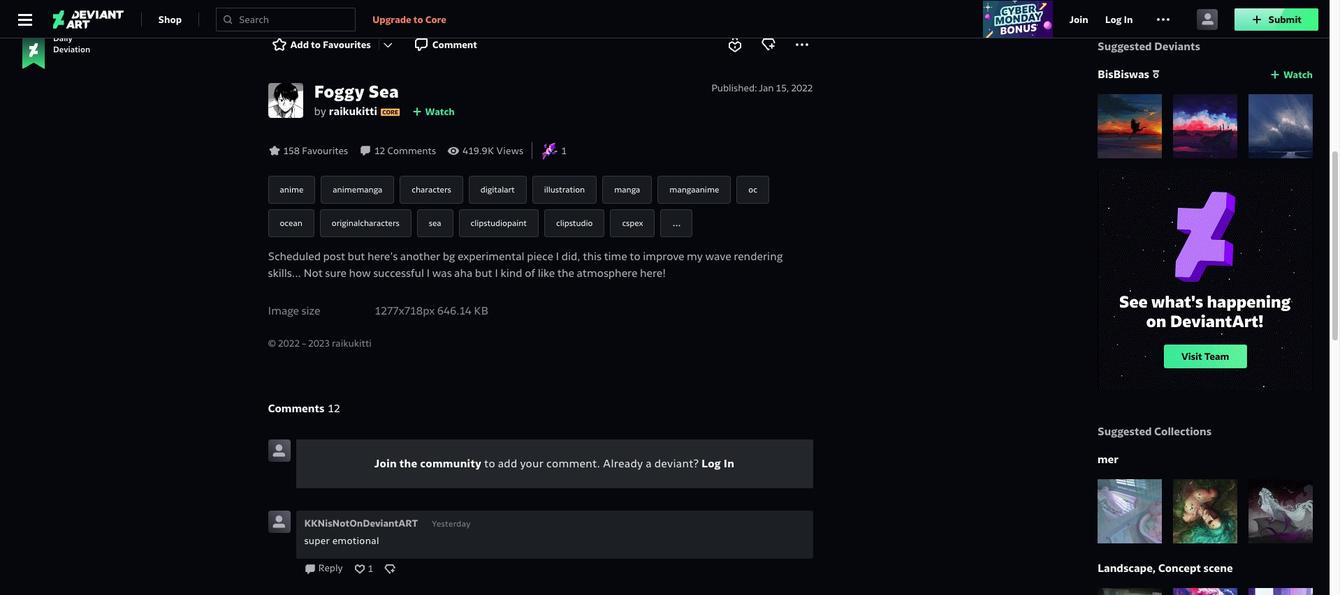 Task type: describe. For each thing, give the bounding box(es) containing it.
kb
[[474, 305, 488, 318]]

experimental
[[458, 250, 524, 263]]

cspex
[[622, 218, 643, 228]]

158 favourites
[[283, 145, 348, 157]]

1 vertical spatial comments
[[268, 402, 324, 416]]

anime
[[280, 184, 303, 195]]

to left the add
[[484, 458, 495, 471]]

the deep unknown image
[[1249, 0, 1313, 22]]

… button
[[661, 210, 693, 238]]

scene
[[1204, 562, 1233, 576]]

clipstudiopaint
[[471, 218, 527, 228]]

1 vertical spatial 12
[[328, 402, 340, 416]]

upgrade to core link
[[372, 11, 446, 28]]

skills...
[[268, 267, 301, 280]]

jan
[[759, 82, 774, 94]]

bg
[[443, 250, 455, 263]]

646.14
[[437, 305, 472, 318]]

starlight image
[[1249, 480, 1313, 544]]

158
[[283, 145, 300, 157]]

manga link
[[602, 176, 652, 204]]

did,
[[562, 250, 580, 263]]

favourites inside button
[[323, 38, 371, 51]]

mer
[[1098, 453, 1119, 467]]

core
[[425, 13, 446, 26]]

illustration link
[[532, 176, 597, 204]]

raging shrine  (made with ai) image
[[1173, 589, 1237, 596]]

landscape,
[[1098, 562, 1156, 576]]

animemanga link
[[321, 176, 394, 204]]

kind
[[501, 267, 522, 280]]

12 comments
[[375, 145, 436, 157]]

0 horizontal spatial the
[[399, 458, 417, 471]]

my
[[687, 250, 703, 263]]

super
[[304, 535, 330, 548]]

senior member image
[[1153, 71, 1161, 79]]

shop link
[[158, 8, 182, 30]]

1 horizontal spatial 12
[[375, 145, 385, 157]]

atmosphere
[[577, 267, 638, 280]]

1 inside '1' button
[[368, 563, 373, 576]]

a
[[646, 458, 652, 471]]

foggy
[[314, 81, 364, 103]]

join the community to add your comment. already a deviant? log in
[[374, 458, 734, 471]]

this
[[583, 250, 601, 263]]

0 horizontal spatial 2022
[[278, 337, 300, 350]]

published:
[[711, 82, 757, 94]]

ocean link
[[268, 210, 314, 238]]

1 vertical spatial watch button
[[411, 103, 455, 120]]

january 15, 2022 at 3:00 pm pst element
[[759, 81, 813, 95]]

size
[[302, 305, 320, 318]]

merman image
[[1173, 480, 1237, 544]]

0 vertical spatial 2022
[[791, 82, 813, 94]]

1 horizontal spatial but
[[475, 267, 492, 280]]

watch for bottommost watch button
[[425, 106, 455, 118]]

the inside scheduled post but here's another bg experimental piece i did, this time to improve my wave rendering skills... not sure how successful i was aha but i kind of like the atmosphere here!
[[557, 267, 574, 280]]

add to favourites
[[290, 38, 371, 51]]

anime link
[[268, 176, 315, 204]]

time
[[604, 250, 627, 263]]

0 vertical spatial comments
[[387, 145, 436, 157]]

mangaanime
[[670, 184, 719, 195]]

comment button
[[410, 34, 480, 56]]

1 vertical spatial log in link
[[701, 458, 734, 471]]

raikukitti link
[[329, 103, 400, 120]]

already
[[603, 458, 643, 471]]

originalcharacters link
[[320, 210, 411, 238]]

image
[[268, 305, 299, 318]]

0 vertical spatial log in link
[[1105, 11, 1133, 28]]

foggy sea
[[314, 81, 399, 103]]

image size
[[268, 305, 320, 318]]

here's
[[367, 250, 398, 263]]

rendering
[[734, 250, 783, 263]]

stroll on a rainy day image
[[1173, 0, 1237, 22]]

in inside "banner"
[[1124, 13, 1133, 26]]

0 horizontal spatial but
[[348, 250, 365, 263]]

©
[[268, 337, 276, 350]]

manga
[[614, 184, 640, 195]]

how
[[349, 267, 371, 280]]

419.9k views
[[463, 145, 524, 157]]

0 horizontal spatial log
[[701, 458, 721, 471]]

add to favourites button
[[268, 34, 374, 56]]

super emotional
[[304, 535, 379, 548]]

mystic tree image
[[1098, 0, 1162, 22]]

yesterday link
[[432, 518, 471, 532]]

419.9k
[[463, 145, 494, 157]]

originalcharacters
[[332, 218, 399, 228]]

scheduled
[[268, 250, 321, 263]]

to left core
[[413, 13, 423, 26]]

digitalart link
[[469, 176, 527, 204]]

2 horizontal spatial i
[[556, 250, 559, 263]]

of
[[525, 267, 535, 280]]

1277x718px 646.14 kb
[[375, 305, 488, 318]]

daily deviation
[[53, 33, 90, 54]]

raikukitti's avatar image
[[268, 83, 303, 118]]

scheduled post but here's another bg experimental piece i did, this time to improve my wave rendering skills... not sure how successful i was aha but i kind of like the atmosphere here!
[[268, 250, 783, 280]]

clipstudio
[[556, 218, 593, 228]]

sea
[[429, 218, 441, 228]]

core member image
[[381, 108, 400, 116]]

sea link
[[417, 210, 453, 238]]

views
[[496, 145, 524, 157]]

15,
[[776, 82, 789, 94]]

oc link
[[737, 176, 769, 204]]



Task type: locate. For each thing, give the bounding box(es) containing it.
was
[[432, 267, 452, 280]]

0 vertical spatial 12
[[375, 145, 385, 157]]

0 vertical spatial but
[[348, 250, 365, 263]]

comments down © 2022 - 2023
[[268, 402, 324, 416]]

0 horizontal spatial i
[[427, 267, 430, 280]]

the down did,
[[557, 267, 574, 280]]

12 down core member image
[[375, 145, 385, 157]]

1 horizontal spatial watch
[[1283, 68, 1313, 81]]

not
[[304, 267, 323, 280]]

collections
[[1154, 425, 1212, 439]]

1 vertical spatial watch
[[425, 106, 455, 118]]

watch
[[1283, 68, 1313, 81], [425, 106, 455, 118]]

add
[[290, 38, 309, 51]]

1 horizontal spatial i
[[495, 267, 498, 280]]

suggested down log in
[[1098, 40, 1152, 53]]

banner
[[0, 0, 1330, 38]]

0 vertical spatial watch
[[1283, 68, 1313, 81]]

landscape, concept scene link
[[1098, 562, 1233, 576]]

0 vertical spatial join
[[1069, 13, 1088, 26]]

0 horizontal spatial join
[[374, 458, 397, 471]]

1 vertical spatial suggested
[[1098, 425, 1152, 439]]

2 suggested from the top
[[1098, 425, 1152, 439]]

1 right hype: you got hyped up! (1) image at the top of page
[[561, 145, 567, 157]]

in up suggested deviants
[[1124, 13, 1133, 26]]

go to tokyo with me? image
[[1249, 589, 1313, 596]]

suggested for suggested deviants
[[1098, 40, 1152, 53]]

submit button
[[1235, 8, 1318, 30]]

1 horizontal spatial log
[[1105, 13, 1122, 26]]

yesterday
[[432, 519, 471, 530]]

to right 'time'
[[630, 250, 640, 263]]

1 horizontal spatial join
[[1069, 13, 1088, 26]]

sun down image
[[1098, 94, 1162, 159]]

1 vertical spatial log
[[701, 458, 721, 471]]

0 vertical spatial 1 button
[[561, 144, 567, 158]]

but up how
[[348, 250, 365, 263]]

log inside "banner"
[[1105, 13, 1122, 26]]

your
[[520, 458, 544, 471]]

landscape, concept scene
[[1098, 562, 1233, 576]]

1 horizontal spatial comments
[[387, 145, 436, 157]]

12
[[375, 145, 385, 157], [328, 402, 340, 416]]

favourites right '158'
[[302, 145, 348, 157]]

-
[[302, 337, 306, 350]]

cspex link
[[610, 210, 655, 238]]

Search text field
[[239, 12, 349, 26]]

1 horizontal spatial watch button
[[1269, 66, 1313, 83]]

© 2022 - 2023
[[268, 337, 332, 350]]

…
[[672, 218, 681, 228]]

the left 'community'
[[399, 458, 417, 471]]

watch right core member image
[[425, 106, 455, 118]]

log
[[1105, 13, 1122, 26], [701, 458, 721, 471]]

0 horizontal spatial comments
[[268, 402, 324, 416]]

wave
[[705, 250, 731, 263]]

add
[[498, 458, 517, 471]]

0 vertical spatial the
[[557, 267, 574, 280]]

suggested for suggested collections
[[1098, 425, 1152, 439]]

illustration
[[544, 184, 585, 195]]

i left was
[[427, 267, 430, 280]]

upgrade
[[372, 13, 411, 26]]

in right the deviant?
[[724, 458, 734, 471]]

decayed image
[[1173, 94, 1237, 159]]

mer link
[[1098, 453, 1119, 467]]

comment
[[432, 38, 477, 51]]

join for join
[[1069, 13, 1088, 26]]

0 vertical spatial watch button
[[1269, 66, 1313, 83]]

1 horizontal spatial in
[[1124, 13, 1133, 26]]

by
[[314, 105, 326, 118]]

banner containing shop
[[0, 0, 1330, 38]]

1 horizontal spatial 2022
[[791, 82, 813, 94]]

log in link right the deviant?
[[701, 458, 734, 471]]

watch for the top watch button
[[1283, 68, 1313, 81]]

1 vertical spatial 1
[[368, 563, 373, 576]]

to right add
[[311, 38, 321, 51]]

mermay image
[[1098, 480, 1162, 544]]

join left 'community'
[[374, 458, 397, 471]]

1 horizontal spatial 1 button
[[561, 144, 567, 158]]

upgrade to core
[[372, 13, 446, 26]]

improve
[[643, 250, 684, 263]]

comments up the characters
[[387, 145, 436, 157]]

characters link
[[400, 176, 463, 204]]

log right join link on the top right of page
[[1105, 13, 1122, 26]]

0 horizontal spatial log in link
[[701, 458, 734, 471]]

here!
[[640, 267, 666, 280]]

join link
[[1069, 11, 1088, 28]]

reply
[[318, 563, 343, 575]]

0 horizontal spatial 12
[[328, 402, 340, 416]]

1 vertical spatial the
[[399, 458, 417, 471]]

deviation
[[53, 44, 90, 54]]

suggested up mer at the bottom
[[1098, 425, 1152, 439]]

favourites right add
[[323, 38, 371, 51]]

join left log in
[[1069, 13, 1088, 26]]

0 horizontal spatial watch button
[[411, 103, 455, 120]]

2022 left -
[[278, 337, 300, 350]]

1 button down emotional on the left bottom of the page
[[354, 562, 373, 576]]

1 down emotional on the left bottom of the page
[[368, 563, 373, 576]]

deviants
[[1154, 40, 1200, 53]]

published: jan 15, 2022
[[711, 82, 813, 94]]

0 vertical spatial 1
[[561, 145, 567, 157]]

to inside scheduled post but here's another bg experimental piece i did, this time to improve my wave rendering skills... not sure how successful i was aha but i kind of like the atmosphere here!
[[630, 250, 640, 263]]

clipstudiopaint link
[[459, 210, 539, 238]]

hype: you got hyped up! (1) image
[[540, 141, 559, 160]]

join for join the community to add your comment. already a deviant? log in
[[374, 458, 397, 471]]

like
[[538, 267, 555, 280]]

comments 12
[[268, 402, 340, 416]]

0 horizontal spatial 1
[[368, 563, 373, 576]]

0 horizontal spatial in
[[724, 458, 734, 471]]

0 vertical spatial favourites
[[323, 38, 371, 51]]

1 horizontal spatial the
[[557, 267, 574, 280]]

another
[[400, 250, 440, 263]]

raikukitti
[[329, 105, 377, 118]]

watch button
[[1269, 66, 1313, 83], [411, 103, 455, 120]]

1 vertical spatial but
[[475, 267, 492, 280]]

1 vertical spatial in
[[724, 458, 734, 471]]

digitalart
[[481, 184, 515, 195]]

1 horizontal spatial log in link
[[1105, 11, 1133, 28]]

0 vertical spatial in
[[1124, 13, 1133, 26]]

favourites
[[323, 38, 371, 51], [302, 145, 348, 157]]

emotional
[[332, 535, 379, 548]]

suggested collections
[[1098, 425, 1212, 439]]

1 vertical spatial 2022
[[278, 337, 300, 350]]

aha
[[454, 267, 473, 280]]

submit
[[1268, 13, 1302, 26]]

watch button right core member image
[[411, 103, 455, 120]]

successful
[[373, 267, 424, 280]]

reply button
[[304, 563, 343, 576]]

log in link right join link on the top right of page
[[1105, 11, 1133, 28]]

1 button right hype: you got hyped up! (1) image at the top of page
[[561, 144, 567, 158]]

1 button
[[561, 144, 567, 158], [354, 562, 373, 576]]

1 vertical spatial join
[[374, 458, 397, 471]]

log right the deviant?
[[701, 458, 721, 471]]

animemanga
[[333, 184, 382, 195]]

2022
[[791, 82, 813, 94], [278, 337, 300, 350]]

1 vertical spatial favourites
[[302, 145, 348, 157]]

join
[[1069, 13, 1088, 26], [374, 458, 397, 471]]

shop
[[158, 13, 182, 26]]

watch up the fun at cloudland image
[[1283, 68, 1313, 81]]

deviant?
[[654, 458, 699, 471]]

join inside "banner"
[[1069, 13, 1088, 26]]

mangaanime link
[[658, 176, 731, 204]]

suggested
[[1098, 40, 1152, 53], [1098, 425, 1152, 439]]

i left kind on the left of the page
[[495, 267, 498, 280]]

watch button up the fun at cloudland image
[[1269, 66, 1313, 83]]

arriving at paradise image
[[1098, 589, 1162, 596]]

1 horizontal spatial 1
[[561, 145, 567, 157]]

comment.
[[546, 458, 600, 471]]

clipstudio link
[[544, 210, 605, 238]]

sure
[[325, 267, 347, 280]]

characters
[[412, 184, 451, 195]]

to inside button
[[311, 38, 321, 51]]

show more element
[[672, 218, 681, 229]]

0 horizontal spatial watch
[[425, 106, 455, 118]]

0 vertical spatial suggested
[[1098, 40, 1152, 53]]

but down "experimental"
[[475, 267, 492, 280]]

i left did,
[[556, 250, 559, 263]]

2022 right 15,
[[791, 82, 813, 94]]

0 horizontal spatial 1 button
[[354, 562, 373, 576]]

0 vertical spatial log
[[1105, 13, 1122, 26]]

1 vertical spatial 1 button
[[354, 562, 373, 576]]

piece
[[527, 250, 553, 263]]

november 26, 2023 at 8:32 am pst element
[[432, 518, 471, 532]]

2023
[[308, 337, 330, 350]]

daily
[[53, 33, 73, 43]]

fun at cloudland image
[[1249, 94, 1313, 159]]

1 suggested from the top
[[1098, 40, 1152, 53]]

12 down 2023
[[328, 402, 340, 416]]



Task type: vqa. For each thing, say whether or not it's contained in the screenshot.
the right THE AND
no



